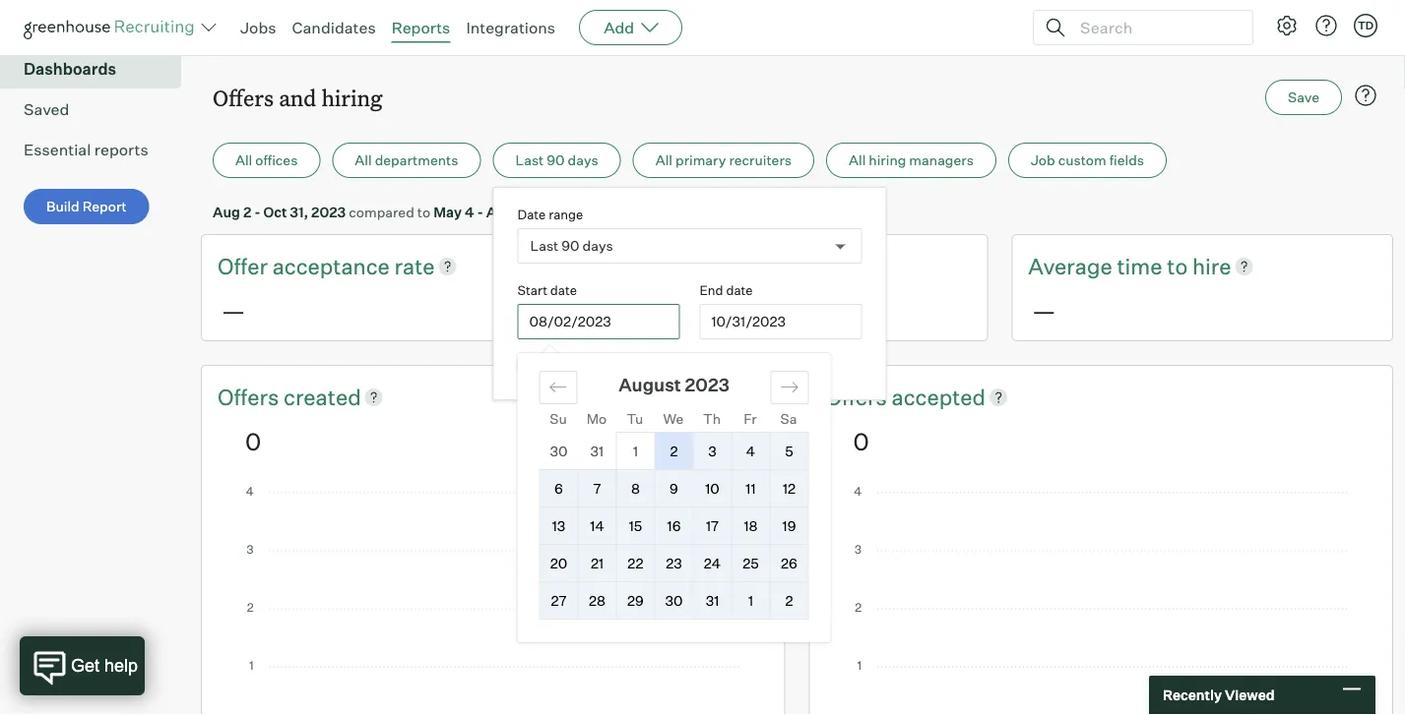 Task type: describe. For each thing, give the bounding box(es) containing it.
28
[[589, 593, 605, 610]]

average link for fill
[[623, 251, 712, 282]]

8 button
[[617, 471, 654, 507]]

1 aug from the left
[[213, 204, 240, 221]]

26
[[781, 555, 797, 572]]

9 button
[[655, 471, 693, 507]]

hire
[[1192, 253, 1231, 280]]

time link for fill
[[712, 251, 762, 282]]

17
[[706, 518, 719, 535]]

end date
[[700, 282, 753, 298]]

27
[[551, 593, 567, 610]]

10 button
[[694, 471, 731, 507]]

all hiring managers button
[[826, 143, 996, 178]]

august 2023
[[618, 374, 729, 396]]

recently viewed
[[1163, 687, 1275, 704]]

dashboards
[[24, 59, 116, 79]]

date range
[[517, 206, 583, 222]]

29 button
[[617, 583, 654, 620]]

1 vertical spatial 90
[[562, 237, 579, 255]]

offer link
[[218, 251, 272, 282]]

average link for hire
[[1028, 251, 1117, 282]]

fill link
[[787, 251, 811, 282]]

all for all departments
[[355, 152, 372, 169]]

recruiting efficiency button
[[408, 12, 568, 52]]

average for fill
[[623, 253, 707, 280]]

— for fill
[[627, 296, 651, 325]]

candidates link
[[292, 18, 376, 37]]

7
[[593, 480, 601, 498]]

2 for the 2 'button' to the right
[[785, 593, 793, 610]]

reports
[[94, 140, 148, 160]]

job custom fields
[[1031, 152, 1144, 169]]

managers
[[909, 152, 974, 169]]

offers and hiring button
[[213, 12, 345, 52]]

12
[[783, 480, 796, 498]]

28 button
[[578, 583, 616, 620]]

accepted
[[892, 383, 986, 411]]

all primary recruiters
[[655, 152, 792, 169]]

compare to previous time period
[[535, 357, 745, 374]]

0 horizontal spatial time
[[672, 357, 701, 374]]

last inside button
[[515, 152, 544, 169]]

rate
[[394, 253, 435, 280]]

to left "previous"
[[597, 357, 610, 374]]

1 - from the left
[[254, 204, 260, 221]]

19 button
[[770, 508, 808, 545]]

su
[[550, 410, 567, 428]]

25 button
[[732, 546, 769, 582]]

tu
[[627, 410, 643, 428]]

4 inside button
[[746, 443, 755, 460]]

to link for hire
[[1167, 251, 1192, 282]]

jobs
[[240, 18, 276, 37]]

0 horizontal spatial 2023
[[311, 204, 346, 221]]

recruiting efficiency
[[412, 22, 563, 42]]

report
[[82, 198, 127, 215]]

Compare to previous time period checkbox
[[517, 358, 530, 371]]

2023 inside region
[[685, 374, 729, 396]]

3 button
[[694, 433, 731, 470]]

greenhouse recruiting image
[[24, 16, 201, 39]]

tab list containing offers and hiring
[[213, 12, 1381, 52]]

offer
[[218, 253, 268, 280]]

date
[[517, 206, 546, 222]]

fr
[[744, 410, 757, 428]]

build report button
[[24, 189, 149, 225]]

time for hire
[[1117, 253, 1162, 280]]

august 2023 region
[[517, 354, 1405, 643]]

1 horizontal spatial 2 button
[[770, 583, 808, 620]]

15
[[629, 518, 642, 535]]

jobs link
[[240, 18, 276, 37]]

all for all primary recruiters
[[655, 152, 672, 169]]

all offices
[[235, 152, 298, 169]]

compare
[[535, 357, 594, 374]]

6 button
[[540, 471, 577, 507]]

integrations
[[466, 18, 555, 37]]

td button
[[1354, 14, 1377, 37]]

departments
[[375, 152, 458, 169]]

11 button
[[732, 471, 769, 507]]

to left fill
[[762, 253, 782, 280]]

period
[[704, 357, 745, 374]]

rate link
[[394, 251, 435, 282]]

last 90 days inside button
[[515, 152, 598, 169]]

recruiting
[[412, 22, 489, 42]]

1 — from the left
[[222, 296, 245, 325]]

xychart image for accepted
[[853, 487, 1349, 716]]

td button
[[1350, 10, 1381, 41]]

saved link
[[24, 98, 173, 121]]

acceptance link
[[272, 251, 394, 282]]

hiring inside button
[[869, 152, 906, 169]]

1 vertical spatial hiring
[[321, 83, 383, 112]]

to left hire
[[1167, 253, 1188, 280]]

16
[[667, 518, 681, 535]]

6
[[554, 480, 563, 498]]

hire link
[[1192, 251, 1231, 282]]

oct
[[263, 204, 287, 221]]

td
[[1358, 19, 1374, 32]]

12 button
[[770, 471, 808, 507]]

hiring inside button
[[297, 22, 340, 42]]

all primary recruiters button
[[633, 143, 814, 178]]

offers link for accepted
[[826, 382, 892, 412]]

recently
[[1163, 687, 1222, 704]]

0 horizontal spatial 2
[[243, 204, 251, 221]]

last 90 days button
[[493, 143, 621, 178]]

candidates
[[292, 18, 376, 37]]

save button
[[1265, 80, 1342, 115]]

compared
[[349, 204, 414, 221]]

0 for created
[[245, 427, 261, 456]]

1 vertical spatial offers and hiring
[[213, 83, 383, 112]]

mo
[[586, 410, 607, 428]]

end
[[700, 282, 723, 298]]

average time to for hire
[[1028, 253, 1192, 280]]

configure image
[[1275, 14, 1299, 37]]

offers inside offers and hiring button
[[218, 22, 262, 42]]

to left may
[[417, 204, 430, 221]]



Task type: locate. For each thing, give the bounding box(es) containing it.
4 right may
[[465, 204, 474, 221]]

2 button down "26"
[[770, 583, 808, 620]]

4 down fr at the right
[[746, 443, 755, 460]]

26 button
[[770, 546, 808, 582]]

30 button down 23 button on the left bottom
[[655, 583, 693, 620]]

13
[[552, 518, 565, 535]]

average time to
[[623, 253, 787, 280], [1028, 253, 1192, 280]]

aug left 1,
[[486, 204, 514, 221]]

last up 1,
[[515, 152, 544, 169]]

1 vertical spatial 30
[[665, 593, 683, 610]]

- right may
[[477, 204, 483, 221]]

0 horizontal spatial 1
[[633, 443, 638, 460]]

1 horizontal spatial 1
[[748, 593, 753, 610]]

10
[[705, 480, 720, 498]]

essential
[[24, 140, 91, 160]]

days up range
[[568, 152, 598, 169]]

offers link for created
[[218, 382, 284, 412]]

to
[[417, 204, 430, 221], [762, 253, 782, 280], [1167, 253, 1188, 280], [597, 357, 610, 374]]

20 button
[[540, 546, 577, 582]]

xychart image for created
[[245, 487, 741, 716]]

0 horizontal spatial xychart image
[[245, 487, 741, 716]]

sourcing
[[636, 22, 702, 42]]

2 horizontal spatial 2
[[785, 593, 793, 610]]

0 horizontal spatial average
[[623, 253, 707, 280]]

1 horizontal spatial average
[[1028, 253, 1112, 280]]

last 90 days up date range
[[515, 152, 598, 169]]

30 down 23
[[665, 593, 683, 610]]

27 button
[[540, 583, 577, 620]]

31,
[[290, 204, 308, 221]]

add button
[[579, 10, 683, 45]]

1 to link from the left
[[762, 251, 787, 282]]

0 horizontal spatial to link
[[762, 251, 787, 282]]

reports
[[392, 18, 450, 37]]

fields
[[1109, 152, 1144, 169]]

1 horizontal spatial 4
[[746, 443, 755, 460]]

4
[[465, 204, 474, 221], [746, 443, 755, 460]]

2 0 from the left
[[853, 427, 869, 456]]

14 button
[[578, 508, 616, 545]]

all inside all primary recruiters 'button'
[[655, 152, 672, 169]]

date for end date
[[726, 282, 753, 298]]

30 for the topmost "30" button
[[550, 443, 568, 460]]

1 horizontal spatial 2
[[670, 443, 678, 460]]

2 horizontal spatial —
[[1032, 296, 1056, 325]]

0 horizontal spatial average time to
[[623, 253, 787, 280]]

add
[[604, 18, 634, 37]]

14
[[590, 518, 604, 535]]

move backward to switch to the previous month image
[[549, 378, 568, 397]]

2 left oct
[[243, 204, 251, 221]]

2 all from the left
[[355, 152, 372, 169]]

0 vertical spatial 31
[[590, 443, 604, 460]]

and inside button
[[266, 22, 293, 42]]

3 — from the left
[[1032, 296, 1056, 325]]

time
[[712, 253, 757, 280], [1117, 253, 1162, 280], [672, 357, 701, 374]]

1 average time to from the left
[[623, 253, 787, 280]]

1 horizontal spatial 2023
[[530, 204, 564, 221]]

0 horizontal spatial 31 button
[[578, 433, 616, 470]]

0 vertical spatial 2
[[243, 204, 251, 221]]

aug left oct
[[213, 204, 240, 221]]

1 vertical spatial 1
[[748, 593, 753, 610]]

job custom fields button
[[1008, 143, 1167, 178]]

and
[[266, 22, 293, 42], [279, 83, 316, 112]]

1 horizontal spatial 30
[[665, 593, 683, 610]]

time left period at the right of page
[[672, 357, 701, 374]]

0 vertical spatial offers and hiring
[[218, 22, 340, 42]]

1 button down 25 button
[[732, 583, 769, 620]]

16 button
[[655, 508, 693, 545]]

1 vertical spatial 31
[[706, 593, 719, 610]]

31 down mo
[[590, 443, 604, 460]]

august
[[618, 374, 681, 396]]

0 vertical spatial last 90 days
[[515, 152, 598, 169]]

all left departments on the top left
[[355, 152, 372, 169]]

1 horizontal spatial 31 button
[[694, 583, 731, 620]]

all inside all hiring managers button
[[849, 152, 866, 169]]

time link left hire link
[[1117, 251, 1167, 282]]

overview
[[24, 19, 92, 39]]

0 horizontal spatial 1 button
[[617, 433, 654, 470]]

1 vertical spatial and
[[279, 83, 316, 112]]

0 horizontal spatial date
[[550, 282, 577, 298]]

sa
[[780, 410, 797, 428]]

2 time link from the left
[[1117, 251, 1167, 282]]

date right the end
[[726, 282, 753, 298]]

essential reports link
[[24, 138, 173, 162]]

last down date range
[[530, 237, 559, 255]]

days inside button
[[568, 152, 598, 169]]

1 average link from the left
[[623, 251, 712, 282]]

aug
[[213, 204, 240, 221], [486, 204, 514, 221]]

0 vertical spatial days
[[568, 152, 598, 169]]

recruiters
[[729, 152, 792, 169]]

2 xychart image from the left
[[853, 487, 1349, 716]]

offices
[[255, 152, 298, 169]]

date for start date
[[550, 282, 577, 298]]

21 button
[[578, 546, 616, 582]]

1 horizontal spatial time
[[712, 253, 757, 280]]

1 horizontal spatial date
[[726, 282, 753, 298]]

all left offices
[[235, 152, 252, 169]]

offers link
[[218, 382, 284, 412], [826, 382, 892, 412]]

90 down range
[[562, 237, 579, 255]]

save
[[1288, 89, 1319, 106]]

0 vertical spatial hiring
[[297, 22, 340, 42]]

90 up date range
[[547, 152, 565, 169]]

0 horizontal spatial 31
[[590, 443, 604, 460]]

2 horizontal spatial time
[[1117, 253, 1162, 280]]

hiring left managers
[[869, 152, 906, 169]]

created link
[[284, 382, 361, 412]]

faq image
[[1354, 84, 1377, 108]]

1 down 25
[[748, 593, 753, 610]]

29
[[627, 593, 644, 610]]

0 for accepted
[[853, 427, 869, 456]]

2 - from the left
[[477, 204, 483, 221]]

2 for the topmost the 2 'button'
[[670, 443, 678, 460]]

2 vertical spatial hiring
[[869, 152, 906, 169]]

days down range
[[582, 237, 613, 255]]

1 horizontal spatial offers link
[[826, 382, 892, 412]]

hiring down candidates link at left top
[[321, 83, 383, 112]]

average for hire
[[1028, 253, 1112, 280]]

date
[[550, 282, 577, 298], [726, 282, 753, 298]]

2 vertical spatial 2
[[785, 593, 793, 610]]

1 button
[[617, 433, 654, 470], [732, 583, 769, 620]]

4 all from the left
[[849, 152, 866, 169]]

2 average from the left
[[1028, 253, 1112, 280]]

1 horizontal spatial aug
[[486, 204, 514, 221]]

2 average link from the left
[[1028, 251, 1117, 282]]

1 horizontal spatial to link
[[1167, 251, 1192, 282]]

0 vertical spatial 1
[[633, 443, 638, 460]]

0 horizontal spatial 2 button
[[655, 433, 693, 470]]

all departments
[[355, 152, 458, 169]]

22 button
[[617, 546, 654, 582]]

all inside all offices button
[[235, 152, 252, 169]]

3 all from the left
[[655, 152, 672, 169]]

time left hire
[[1117, 253, 1162, 280]]

tab list
[[213, 12, 1381, 52]]

acceptance
[[272, 253, 390, 280]]

11
[[746, 480, 756, 498]]

1 vertical spatial days
[[582, 237, 613, 255]]

90 inside button
[[547, 152, 565, 169]]

20
[[550, 555, 567, 572]]

23 button
[[655, 546, 693, 582]]

time link for hire
[[1117, 251, 1167, 282]]

0 horizontal spatial 30
[[550, 443, 568, 460]]

0 horizontal spatial 30 button
[[540, 433, 578, 470]]

1 vertical spatial 30 button
[[655, 583, 693, 620]]

1 xychart image from the left
[[245, 487, 741, 716]]

1 horizontal spatial average time to
[[1028, 253, 1192, 280]]

average time to for fill
[[623, 253, 787, 280]]

5
[[785, 443, 793, 460]]

aug 2 - oct 31, 2023 compared to may 4 - aug 1, 2023
[[213, 204, 564, 221]]

0 vertical spatial 31 button
[[578, 433, 616, 470]]

xychart image
[[245, 487, 741, 716], [853, 487, 1349, 716]]

1 horizontal spatial 31
[[706, 593, 719, 610]]

2 button down we
[[655, 433, 693, 470]]

accepted link
[[892, 382, 986, 412]]

to link for fill
[[762, 251, 787, 282]]

0 vertical spatial 1 button
[[617, 433, 654, 470]]

1,
[[517, 204, 527, 221]]

to link
[[762, 251, 787, 282], [1167, 251, 1192, 282]]

1 horizontal spatial 0
[[853, 427, 869, 456]]

1 horizontal spatial —
[[627, 296, 651, 325]]

dashboards link
[[24, 57, 173, 81]]

0 vertical spatial last
[[515, 152, 544, 169]]

2 aug from the left
[[486, 204, 514, 221]]

1 offers link from the left
[[218, 382, 284, 412]]

31 button
[[578, 433, 616, 470], [694, 583, 731, 620]]

9
[[670, 480, 678, 498]]

2 — from the left
[[627, 296, 651, 325]]

2023 right 31,
[[311, 204, 346, 221]]

1 0 from the left
[[245, 427, 261, 456]]

10/31/2023
[[711, 313, 786, 331]]

0 vertical spatial 2 button
[[655, 433, 693, 470]]

0 horizontal spatial time link
[[712, 251, 762, 282]]

1 down tu
[[633, 443, 638, 460]]

1 horizontal spatial average link
[[1028, 251, 1117, 282]]

31 button down 24 button
[[694, 583, 731, 620]]

last 90 days
[[515, 152, 598, 169], [530, 237, 613, 255]]

90
[[547, 152, 565, 169], [562, 237, 579, 255]]

30 down su
[[550, 443, 568, 460]]

1 horizontal spatial -
[[477, 204, 483, 221]]

2 average time to from the left
[[1028, 253, 1192, 280]]

30 button down su
[[540, 433, 578, 470]]

0 vertical spatial 30
[[550, 443, 568, 460]]

2 down we
[[670, 443, 678, 460]]

2 offers link from the left
[[826, 382, 892, 412]]

1 horizontal spatial xychart image
[[853, 487, 1349, 716]]

1 average from the left
[[623, 253, 707, 280]]

8
[[631, 480, 640, 498]]

0 vertical spatial 4
[[465, 204, 474, 221]]

hiring right jobs
[[297, 22, 340, 42]]

1 vertical spatial 1 button
[[732, 583, 769, 620]]

offers and hiring inside button
[[218, 22, 340, 42]]

1 horizontal spatial 30 button
[[655, 583, 693, 620]]

0 horizontal spatial —
[[222, 296, 245, 325]]

date right start
[[550, 282, 577, 298]]

job
[[1031, 152, 1055, 169]]

1 horizontal spatial 1 button
[[732, 583, 769, 620]]

0 horizontal spatial 4
[[465, 204, 474, 221]]

- left oct
[[254, 204, 260, 221]]

time link up end date
[[712, 251, 762, 282]]

1 vertical spatial 31 button
[[694, 583, 731, 620]]

1 vertical spatial last
[[530, 237, 559, 255]]

move forward to switch to the next month image
[[780, 378, 799, 397]]

start
[[517, 282, 547, 298]]

time up end date
[[712, 253, 757, 280]]

offer acceptance
[[218, 253, 394, 280]]

2 button
[[655, 433, 693, 470], [770, 583, 808, 620]]

30 for the bottommost "30" button
[[665, 593, 683, 610]]

time for fill
[[712, 253, 757, 280]]

1 date from the left
[[550, 282, 577, 298]]

0 horizontal spatial average link
[[623, 251, 712, 282]]

0 vertical spatial 90
[[547, 152, 565, 169]]

all left managers
[[849, 152, 866, 169]]

1 all from the left
[[235, 152, 252, 169]]

1 button down tu
[[617, 433, 654, 470]]

24 button
[[694, 546, 731, 582]]

1 vertical spatial 4
[[746, 443, 755, 460]]

31 down 24 button
[[706, 593, 719, 610]]

4 button
[[732, 433, 769, 470]]

last 90 days down range
[[530, 237, 613, 255]]

18 button
[[732, 508, 769, 545]]

1 vertical spatial 2
[[670, 443, 678, 460]]

2 date from the left
[[726, 282, 753, 298]]

2 horizontal spatial 2023
[[685, 374, 729, 396]]

0 horizontal spatial aug
[[213, 204, 240, 221]]

all left primary
[[655, 152, 672, 169]]

08/02/2023
[[529, 313, 611, 331]]

2023 up th
[[685, 374, 729, 396]]

1 horizontal spatial time link
[[1117, 251, 1167, 282]]

0 vertical spatial and
[[266, 22, 293, 42]]

efficiency
[[492, 22, 563, 42]]

sourcing button
[[631, 12, 707, 52]]

22
[[628, 555, 644, 572]]

0 vertical spatial 30 button
[[540, 433, 578, 470]]

0 horizontal spatial offers link
[[218, 382, 284, 412]]

Search text field
[[1075, 13, 1235, 42]]

all for all hiring managers
[[849, 152, 866, 169]]

1 time link from the left
[[712, 251, 762, 282]]

2 down "26"
[[785, 593, 793, 610]]

all hiring managers
[[849, 152, 974, 169]]

7 button
[[578, 471, 616, 507]]

2023 right 1,
[[530, 204, 564, 221]]

0 horizontal spatial -
[[254, 204, 260, 221]]

31 button down mo
[[578, 433, 616, 470]]

1 vertical spatial 2 button
[[770, 583, 808, 620]]

custom
[[1058, 152, 1106, 169]]

primary
[[675, 152, 726, 169]]

21
[[591, 555, 604, 572]]

2 to link from the left
[[1167, 251, 1192, 282]]

2
[[243, 204, 251, 221], [670, 443, 678, 460], [785, 593, 793, 610]]

— for hire
[[1032, 296, 1056, 325]]

offers and hiring
[[218, 22, 340, 42], [213, 83, 383, 112]]

all for all offices
[[235, 152, 252, 169]]

24
[[704, 555, 721, 572]]

1 vertical spatial last 90 days
[[530, 237, 613, 255]]

0 horizontal spatial 0
[[245, 427, 261, 456]]

all inside all departments button
[[355, 152, 372, 169]]

viewed
[[1225, 687, 1275, 704]]



Task type: vqa. For each thing, say whether or not it's contained in the screenshot.
health
no



